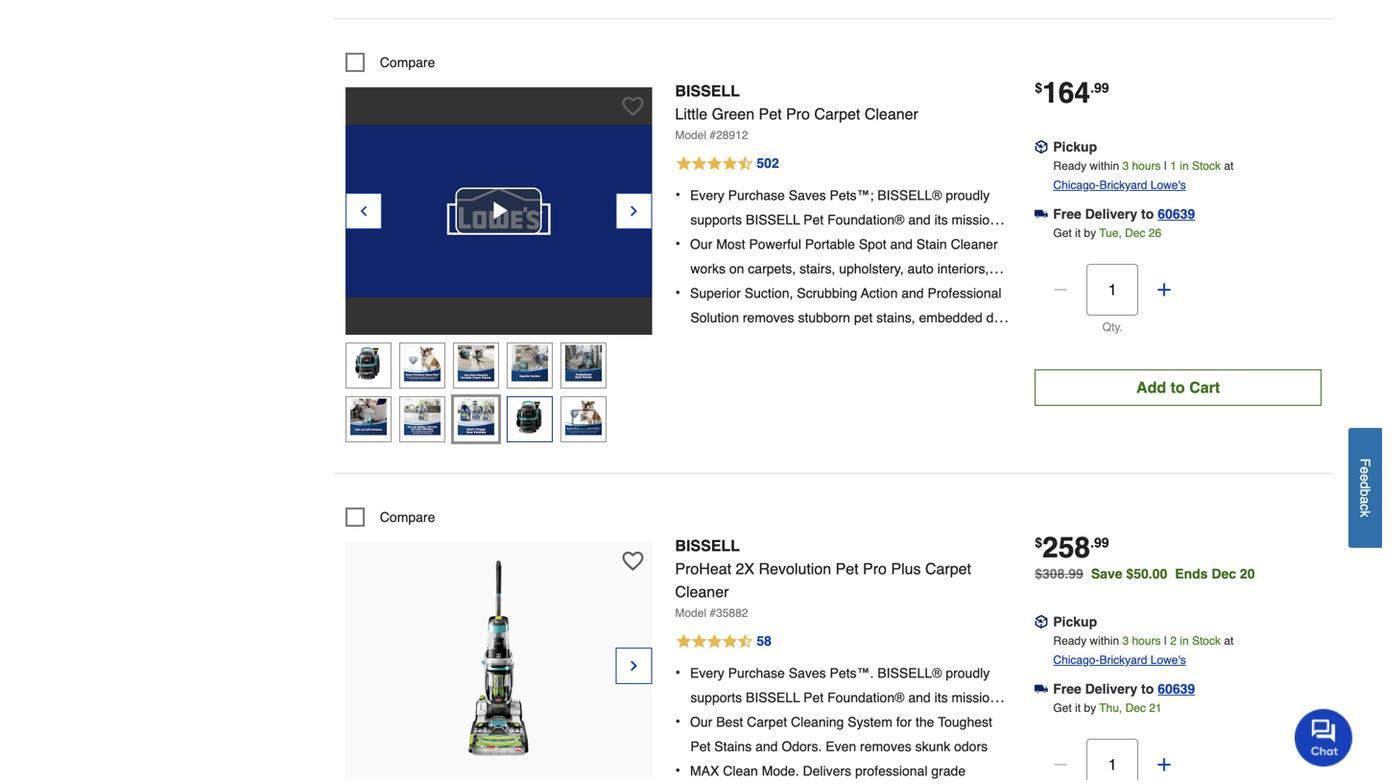 Task type: locate. For each thing, give the bounding box(es) containing it.
2 ready from the top
[[1053, 634, 1087, 648]]

2 within from the top
[[1090, 634, 1119, 648]]

1 vertical spatial get
[[1053, 702, 1072, 715]]

2 60639 button from the top
[[1158, 679, 1195, 699]]

supports inside • every purchase saves pets™. bissell® proudly supports bissell pet foundation® and its mission to help save homeless pets
[[691, 690, 742, 705]]

• inside • superior suction, scrubbing action and professional solution removes stubborn pet stains, embedded dirt and more
[[675, 284, 681, 301]]

bissell inside 'bissell proheat 2x revolution pet pro plus carpet cleaner model # 35882'
[[675, 537, 740, 555]]

it for proheat 2x revolution pet pro plus carpet cleaner
[[1075, 702, 1081, 715]]

bissell® up stain
[[878, 188, 942, 203]]

at inside ready within 3 hours | 1 in stock at chicago-brickyard lowe's
[[1224, 159, 1234, 173]]

pickup for little green pet pro carpet cleaner
[[1053, 139, 1097, 154]]

at
[[1224, 159, 1234, 173], [1224, 634, 1234, 648]]

0 vertical spatial plus image
[[1155, 280, 1174, 299]]

and up stain
[[908, 212, 931, 227]]

60639 button up 21
[[1158, 679, 1195, 699]]

hours left 2
[[1132, 634, 1161, 648]]

mission up interiors,
[[952, 212, 997, 227]]

0 vertical spatial dec
[[1125, 226, 1146, 240]]

2 horizontal spatial carpet
[[925, 560, 971, 578]]

1 purchase from the top
[[728, 188, 785, 203]]

compare inside 5014106221 element
[[380, 510, 435, 525]]

1 within from the top
[[1090, 159, 1119, 173]]

pet inside • every purchase saves pets™; bissell® proudly supports bissell pet foundation® and its mission to help save homeless pets
[[804, 212, 824, 227]]

2 plus image from the top
[[1155, 755, 1174, 775]]

1 vertical spatial foundation®
[[827, 690, 905, 705]]

1 compare from the top
[[380, 55, 435, 70]]

homeless inside • every purchase saves pets™. bissell® proudly supports bissell pet foundation® and its mission to help save homeless pets
[[767, 715, 824, 730]]

savings save $50.00 element
[[1091, 566, 1263, 582]]

0 vertical spatial within
[[1090, 159, 1119, 173]]

purchase down 58
[[728, 666, 785, 681]]

0 vertical spatial by
[[1084, 226, 1096, 240]]

1 vertical spatial bissell®
[[878, 666, 942, 681]]

60639 up 21
[[1158, 681, 1195, 697]]

it left thu, at bottom right
[[1075, 702, 1081, 715]]

1 every from the top
[[690, 188, 725, 203]]

2 brickyard from the top
[[1099, 654, 1147, 667]]

2 more from the top
[[717, 334, 747, 350]]

$
[[1035, 80, 1042, 95], [1035, 535, 1042, 550]]

1 stock from the top
[[1192, 159, 1221, 173]]

to up 21
[[1141, 681, 1154, 697]]

pets™.
[[830, 666, 874, 681]]

2 # from the top
[[710, 607, 716, 620]]

in for proheat 2x revolution pet pro plus carpet cleaner
[[1180, 634, 1189, 648]]

0 vertical spatial carpet
[[814, 105, 860, 123]]

1 in from the top
[[1180, 159, 1189, 173]]

proudly up toughest
[[946, 666, 990, 681]]

every up best
[[690, 666, 725, 681]]

brickyard for little green pet pro carpet cleaner
[[1099, 178, 1147, 192]]

1 vertical spatial pickup image
[[1035, 615, 1048, 629]]

within
[[1090, 159, 1119, 173], [1090, 634, 1119, 648]]

1 # from the top
[[710, 129, 716, 142]]

cleaner
[[865, 105, 918, 123], [951, 237, 998, 252], [675, 583, 729, 601]]

saves left the 'pets™;'
[[789, 188, 826, 203]]

0 vertical spatial model
[[675, 129, 707, 142]]

1 vertical spatial purchase
[[728, 666, 785, 681]]

bissell inside • every purchase saves pets™; bissell® proudly supports bissell pet foundation® and its mission to help save homeless pets
[[746, 212, 800, 227]]

0 vertical spatial cleaner
[[865, 105, 918, 123]]

2 delivery from the top
[[1085, 681, 1138, 697]]

2 compare from the top
[[380, 510, 435, 525]]

mission inside • every purchase saves pets™. bissell® proudly supports bissell pet foundation® and its mission to help save homeless pets
[[952, 690, 997, 705]]

1 horizontal spatial pro
[[863, 560, 887, 578]]

ready inside ready within 3 hours | 1 in stock at chicago-brickyard lowe's
[[1053, 159, 1087, 173]]

1 vertical spatial 4.5 stars image
[[675, 631, 773, 654]]

2 at from the top
[[1224, 634, 1234, 648]]

cleaner for stain
[[951, 237, 998, 252]]

ready down "actual price $164.99" element
[[1053, 159, 1087, 173]]

thu,
[[1099, 702, 1122, 715]]

homeless for cleaner
[[767, 715, 824, 730]]

2 help from the top
[[705, 715, 731, 730]]

$ inside $ 164 .99
[[1035, 80, 1042, 95]]

bissell® for proheat 2x revolution pet pro plus carpet cleaner
[[878, 666, 942, 681]]

2 60639 from the top
[[1158, 681, 1195, 697]]

1 pets from the top
[[828, 237, 853, 252]]

supports inside • every purchase saves pets™; bissell® proudly supports bissell pet foundation® and its mission to help save homeless pets
[[691, 212, 742, 227]]

save up "on"
[[735, 237, 763, 252]]

1 minus image from the top
[[1051, 280, 1070, 299]]

1 at from the top
[[1224, 159, 1234, 173]]

0 vertical spatial $
[[1035, 80, 1042, 95]]

its inside • every purchase saves pets™; bissell® proudly supports bissell pet foundation® and its mission to help save homeless pets
[[935, 212, 948, 227]]

1 vertical spatial minus image
[[1051, 755, 1070, 775]]

proudly inside • every purchase saves pets™; bissell® proudly supports bissell pet foundation® and its mission to help save homeless pets
[[946, 188, 990, 203]]

1 vertical spatial its
[[935, 690, 948, 705]]

its up stain
[[935, 212, 948, 227]]

#
[[710, 129, 716, 142], [710, 607, 716, 620]]

stock inside ready within 3 hours | 1 in stock at chicago-brickyard lowe's
[[1192, 159, 1221, 173]]

• for • our most powerful portable spot and stain cleaner works on carpets, stairs, upholstery, auto interiors, and more
[[675, 235, 681, 252]]

stock inside ready within 3 hours | 2 in stock at chicago-brickyard lowe's
[[1192, 634, 1221, 648]]

1 pickup image from the top
[[1035, 140, 1048, 154]]

.99 for 164
[[1090, 80, 1109, 95]]

compare for proheat 2x revolution pet pro plus carpet cleaner
[[380, 510, 435, 525]]

0 vertical spatial every
[[690, 188, 725, 203]]

4.5 stars image down 28912
[[675, 153, 780, 176]]

pickup image for proheat 2x revolution pet pro plus carpet cleaner
[[1035, 615, 1048, 629]]

mission inside • every purchase saves pets™; bissell® proudly supports bissell pet foundation® and its mission to help save homeless pets
[[952, 212, 997, 227]]

cleaner up interiors,
[[951, 237, 998, 252]]

foundation® up spot
[[827, 212, 905, 227]]

proudly up stain
[[946, 188, 990, 203]]

0 vertical spatial chevron right image
[[626, 201, 642, 221]]

at right 2
[[1224, 634, 1234, 648]]

upholstery,
[[839, 261, 904, 276]]

60639 button up 26
[[1158, 204, 1195, 224]]

2 pickup image from the top
[[1035, 615, 1048, 629]]

1 vertical spatial cleaner
[[951, 237, 998, 252]]

2 saves from the top
[[789, 666, 826, 681]]

pro right green
[[786, 105, 810, 123]]

free delivery to 60639 for proheat 2x revolution pet pro plus carpet cleaner
[[1053, 681, 1195, 697]]

carpet up 502 button
[[814, 105, 860, 123]]

delivers
[[803, 764, 851, 779]]

carpet inside • our best carpet cleaning system for the toughest pet stains and odors. even removes skunk odors • max clean mode. delivers professional grade
[[747, 715, 787, 730]]

1 3 from the top
[[1123, 159, 1129, 173]]

1 vertical spatial #
[[710, 607, 716, 620]]

foundation® for pro
[[827, 690, 905, 705]]

removes up professional
[[860, 739, 912, 754]]

1 vertical spatial proudly
[[946, 666, 990, 681]]

1 homeless from the top
[[767, 237, 824, 252]]

1 horizontal spatial //www.lowescdn.com/images/ui/no_image_available_lg.gif image
[[565, 399, 602, 435]]

chicago- up get it by tue, dec 26
[[1053, 178, 1099, 192]]

0 vertical spatial homeless
[[767, 237, 824, 252]]

ends
[[1175, 566, 1208, 582]]

0 vertical spatial foundation®
[[827, 212, 905, 227]]

brickyard up thu, at bottom right
[[1099, 654, 1147, 667]]

its
[[935, 212, 948, 227], [935, 690, 948, 705]]

foundation® inside • every purchase saves pets™. bissell® proudly supports bissell pet foundation® and its mission to help save homeless pets
[[827, 690, 905, 705]]

chicago- up get it by thu, dec 21
[[1053, 654, 1099, 667]]

cleaner inside • our most powerful portable spot and stain cleaner works on carpets, stairs, upholstery, auto interiors, and more
[[951, 237, 998, 252]]

compare for little green pet pro carpet cleaner
[[380, 55, 435, 70]]

proudly inside • every purchase saves pets™. bissell® proudly supports bissell pet foundation® and its mission to help save homeless pets
[[946, 666, 990, 681]]

removes inside • our best carpet cleaning system for the toughest pet stains and odors. even removes skunk odors • max clean mode. delivers professional grade
[[860, 739, 912, 754]]

2 chicago-brickyard lowe's button from the top
[[1053, 651, 1186, 670]]

bissell® inside • every purchase saves pets™; bissell® proudly supports bissell pet foundation® and its mission to help save homeless pets
[[878, 188, 942, 203]]

2 | from the top
[[1164, 634, 1167, 648]]

1 help from the top
[[705, 237, 731, 252]]

portable
[[805, 237, 855, 252]]

stock right 2
[[1192, 634, 1221, 648]]

1 chicago- from the top
[[1053, 178, 1099, 192]]

ready within 3 hours | 2 in stock at chicago-brickyard lowe's
[[1053, 634, 1234, 667]]

removes inside • superior suction, scrubbing action and professional solution removes stubborn pet stains, embedded dirt and more
[[743, 310, 794, 325]]

• for • our best carpet cleaning system for the toughest pet stains and odors. even removes skunk odors • max clean mode. delivers professional grade
[[675, 713, 681, 730]]

save for cleaner
[[735, 715, 763, 730]]

1 vertical spatial $
[[1035, 535, 1042, 550]]

within inside ready within 3 hours | 2 in stock at chicago-brickyard lowe's
[[1090, 634, 1119, 648]]

get for proheat 2x revolution pet pro plus carpet cleaner
[[1053, 702, 1072, 715]]

ready inside ready within 3 hours | 2 in stock at chicago-brickyard lowe's
[[1053, 634, 1087, 648]]

2 our from the top
[[690, 715, 713, 730]]

save inside • every purchase saves pets™. bissell® proudly supports bissell pet foundation® and its mission to help save homeless pets
[[735, 715, 763, 730]]

model left 35882
[[675, 607, 707, 620]]

1 vertical spatial every
[[690, 666, 725, 681]]

removes down suction, in the top of the page
[[743, 310, 794, 325]]

homeless up odors.
[[767, 715, 824, 730]]

0 vertical spatial supports
[[691, 212, 742, 227]]

pet up 'cleaning'
[[804, 690, 824, 705]]

plus image
[[1155, 280, 1174, 299], [1155, 755, 1174, 775]]

minus image down get it by tue, dec 26
[[1051, 280, 1070, 299]]

lowe's down 2
[[1151, 654, 1186, 667]]

f
[[1358, 458, 1373, 467]]

dec left 26
[[1125, 226, 1146, 240]]

suction,
[[745, 286, 793, 301]]

1 60639 button from the top
[[1158, 204, 1195, 224]]

4.5 stars image
[[675, 153, 780, 176], [675, 631, 773, 654]]

1 proudly from the top
[[946, 188, 990, 203]]

Stepper number input field with increment and decrement buttons number field
[[1087, 264, 1139, 316], [1087, 739, 1139, 780]]

0 vertical spatial free delivery to 60639
[[1053, 206, 1195, 222]]

60639
[[1158, 206, 1195, 222], [1158, 681, 1195, 697]]

| inside ready within 3 hours | 1 in stock at chicago-brickyard lowe's
[[1164, 159, 1167, 173]]

stock
[[1192, 159, 1221, 173], [1192, 634, 1221, 648]]

at for little green pet pro carpet cleaner
[[1224, 159, 1234, 173]]

• inside • our most powerful portable spot and stain cleaner works on carpets, stairs, upholstery, auto interiors, and more
[[675, 235, 681, 252]]

2 lowe's from the top
[[1151, 654, 1186, 667]]

0 vertical spatial 60639
[[1158, 206, 1195, 222]]

cleaner for carpet
[[675, 583, 729, 601]]

lowe's inside ready within 3 hours | 1 in stock at chicago-brickyard lowe's
[[1151, 178, 1186, 192]]

1 vertical spatial ready
[[1053, 634, 1087, 648]]

1 save from the top
[[735, 237, 763, 252]]

2 proudly from the top
[[946, 666, 990, 681]]

and up mode.
[[756, 739, 778, 754]]

0 vertical spatial purchase
[[728, 188, 785, 203]]

every up most
[[690, 188, 725, 203]]

1 model from the top
[[675, 129, 707, 142]]

1 horizontal spatial video image
[[571, 407, 595, 431]]

1 more from the top
[[717, 286, 747, 301]]

at inside ready within 3 hours | 2 in stock at chicago-brickyard lowe's
[[1224, 634, 1234, 648]]

every
[[690, 188, 725, 203], [690, 666, 725, 681]]

get left thu, at bottom right
[[1053, 702, 1072, 715]]

every inside • every purchase saves pets™. bissell® proudly supports bissell pet foundation® and its mission to help save homeless pets
[[690, 666, 725, 681]]

2 save from the top
[[735, 715, 763, 730]]

3 • from the top
[[675, 284, 681, 301]]

pro inside the bissell little green pet pro carpet cleaner model # 28912
[[786, 105, 810, 123]]

save up stains
[[735, 715, 763, 730]]

2 • from the top
[[675, 235, 681, 252]]

4.5 stars image containing 502
[[675, 153, 780, 176]]

# down proheat
[[710, 607, 716, 620]]

truck filled image for little green pet pro carpet cleaner
[[1035, 207, 1048, 221]]

free delivery to 60639 up thu, at bottom right
[[1053, 681, 1195, 697]]

1
[[1170, 159, 1177, 173]]

our inside • our most powerful portable spot and stain cleaner works on carpets, stairs, upholstery, auto interiors, and more
[[690, 237, 713, 252]]

1 $ from the top
[[1035, 80, 1042, 95]]

help inside • every purchase saves pets™; bissell® proudly supports bissell pet foundation® and its mission to help save homeless pets
[[705, 237, 731, 252]]

in inside ready within 3 hours | 1 in stock at chicago-brickyard lowe's
[[1180, 159, 1189, 173]]

1 vertical spatial 3
[[1123, 634, 1129, 648]]

1 vertical spatial carpet
[[925, 560, 971, 578]]

0 vertical spatial compare
[[380, 55, 435, 70]]

2 vertical spatial cleaner
[[675, 583, 729, 601]]

compare inside 1002790032 element
[[380, 55, 435, 70]]

hours
[[1132, 159, 1161, 173], [1132, 634, 1161, 648]]

2 stock from the top
[[1192, 634, 1221, 648]]

2 mission from the top
[[952, 690, 997, 705]]

0 vertical spatial mission
[[952, 212, 997, 227]]

1 | from the top
[[1164, 159, 1167, 173]]

1 vertical spatial free
[[1053, 681, 1082, 697]]

58 button
[[675, 631, 1012, 654]]

0 vertical spatial #
[[710, 129, 716, 142]]

bissell up powerful
[[746, 212, 800, 227]]

and
[[908, 212, 931, 227], [890, 237, 913, 252], [691, 286, 713, 301], [902, 286, 924, 301], [691, 334, 713, 350], [908, 690, 931, 705], [756, 739, 778, 754]]

bissell
[[675, 82, 740, 100], [746, 212, 800, 227], [675, 537, 740, 555], [746, 690, 800, 705]]

1 vertical spatial chicago-
[[1053, 654, 1099, 667]]

2 it from the top
[[1075, 702, 1081, 715]]

lowe's down 1
[[1151, 178, 1186, 192]]

0 vertical spatial its
[[935, 212, 948, 227]]

1 vertical spatial at
[[1224, 634, 1234, 648]]

1 it from the top
[[1075, 226, 1081, 240]]

1 vertical spatial .99
[[1090, 535, 1109, 550]]

clean
[[723, 764, 758, 779]]

by left tue,
[[1084, 226, 1096, 240]]

free delivery to 60639 for little green pet pro carpet cleaner
[[1053, 206, 1195, 222]]

free
[[1053, 206, 1082, 222], [1053, 681, 1082, 697]]

| inside ready within 3 hours | 2 in stock at chicago-brickyard lowe's
[[1164, 634, 1167, 648]]

chevron right image
[[626, 201, 642, 221], [626, 656, 642, 676]]

video player region
[[345, 87, 652, 335]]

1 vertical spatial chicago-brickyard lowe's button
[[1053, 651, 1186, 670]]

0 vertical spatial save
[[735, 237, 763, 252]]

0 vertical spatial hours
[[1132, 159, 1161, 173]]

1 our from the top
[[690, 237, 713, 252]]

0 horizontal spatial cleaner
[[675, 583, 729, 601]]

our for more
[[690, 237, 713, 252]]

2 vertical spatial carpet
[[747, 715, 787, 730]]

2 in from the top
[[1180, 634, 1189, 648]]

0 vertical spatial free
[[1053, 206, 1082, 222]]

get for little green pet pro carpet cleaner
[[1053, 226, 1072, 240]]

to left best
[[691, 715, 702, 730]]

cleaner down proheat
[[675, 583, 729, 601]]

free delivery to 60639
[[1053, 206, 1195, 222], [1053, 681, 1195, 697]]

our for •
[[690, 715, 713, 730]]

2 purchase from the top
[[728, 666, 785, 681]]

get it by thu, dec 21
[[1053, 702, 1162, 715]]

0 vertical spatial pets
[[828, 237, 853, 252]]

1 • from the top
[[675, 186, 681, 203]]

to
[[1141, 206, 1154, 222], [691, 237, 702, 252], [1171, 379, 1185, 396], [1141, 681, 1154, 697], [691, 715, 702, 730]]

0 vertical spatial 3
[[1123, 159, 1129, 173]]

1 pickup from the top
[[1053, 139, 1097, 154]]

dec left 20
[[1212, 566, 1236, 582]]

by for little green pet pro carpet cleaner
[[1084, 226, 1096, 240]]

pet right the revolution
[[836, 560, 859, 578]]

# down green
[[710, 129, 716, 142]]

ends dec 20 element
[[1175, 566, 1263, 582]]

1 //www.lowescdn.com/images/ui/no_image_available_lg.gif image from the left
[[515, 399, 544, 435]]

0 vertical spatial pickup image
[[1035, 140, 1048, 154]]

pickup down the $308.99
[[1053, 614, 1097, 630]]

1 vertical spatial our
[[690, 715, 713, 730]]

1 vertical spatial truck filled image
[[1035, 683, 1048, 696]]

0 vertical spatial stock
[[1192, 159, 1221, 173]]

1 bissell® from the top
[[878, 188, 942, 203]]

free delivery to 60639 up tue,
[[1053, 206, 1195, 222]]

1 vertical spatial in
[[1180, 634, 1189, 648]]

1 horizontal spatial removes
[[860, 739, 912, 754]]

0 vertical spatial pro
[[786, 105, 810, 123]]

0 vertical spatial lowe's
[[1151, 178, 1186, 192]]

saves for pro
[[789, 188, 826, 203]]

164
[[1042, 76, 1090, 109]]

4.5 stars image containing 58
[[675, 631, 773, 654]]

3 left 2
[[1123, 634, 1129, 648]]

help up stains
[[705, 715, 731, 730]]

0 vertical spatial in
[[1180, 159, 1189, 173]]

2 bissell® from the top
[[878, 666, 942, 681]]

and up the
[[908, 690, 931, 705]]

saves left pets™.
[[789, 666, 826, 681]]

0 vertical spatial brickyard
[[1099, 178, 1147, 192]]

1 60639 from the top
[[1158, 206, 1195, 222]]

1 ready from the top
[[1053, 159, 1087, 173]]

2 e from the top
[[1358, 474, 1373, 482]]

brickyard inside ready within 3 hours | 1 in stock at chicago-brickyard lowe's
[[1099, 178, 1147, 192]]

| left 1
[[1164, 159, 1167, 173]]

it for little green pet pro carpet cleaner
[[1075, 226, 1081, 240]]

green
[[712, 105, 755, 123]]

pickup image down 164 at the top right
[[1035, 140, 1048, 154]]

bissell® inside • every purchase saves pets™. bissell® proudly supports bissell pet foundation® and its mission to help save homeless pets
[[878, 666, 942, 681]]

actual price $164.99 element
[[1035, 76, 1109, 109]]

.99
[[1090, 80, 1109, 95], [1090, 535, 1109, 550]]

pets inside • every purchase saves pets™. bissell® proudly supports bissell pet foundation® and its mission to help save homeless pets
[[828, 715, 853, 730]]

1 4.5 stars image from the top
[[675, 153, 780, 176]]

3 inside ready within 3 hours | 1 in stock at chicago-brickyard lowe's
[[1123, 159, 1129, 173]]

brickyard inside ready within 3 hours | 2 in stock at chicago-brickyard lowe's
[[1099, 654, 1147, 667]]

1 hours from the top
[[1132, 159, 1161, 173]]

0 vertical spatial saves
[[789, 188, 826, 203]]

| left 2
[[1164, 634, 1167, 648]]

1 vertical spatial homeless
[[767, 715, 824, 730]]

• inside • every purchase saves pets™; bissell® proudly supports bissell pet foundation® and its mission to help save homeless pets
[[675, 186, 681, 203]]

more down "on"
[[717, 286, 747, 301]]

free up get it by tue, dec 26
[[1053, 206, 1082, 222]]

thumbnail image
[[350, 345, 387, 382], [404, 345, 440, 382], [458, 345, 494, 382], [511, 345, 548, 382], [565, 345, 602, 382], [350, 399, 387, 435], [404, 399, 440, 435], [458, 399, 494, 435]]

bissell® up for
[[878, 666, 942, 681]]

carpet inside the bissell little green pet pro carpet cleaner model # 28912
[[814, 105, 860, 123]]

proudly for little green pet pro carpet cleaner
[[946, 188, 990, 203]]

ready for proheat 2x revolution pet pro plus carpet cleaner
[[1053, 634, 1087, 648]]

2 its from the top
[[935, 690, 948, 705]]

pickup image down the $308.99
[[1035, 615, 1048, 629]]

2 vertical spatial dec
[[1126, 702, 1146, 715]]

chicago- inside ready within 3 hours | 1 in stock at chicago-brickyard lowe's
[[1053, 178, 1099, 192]]

proudly for proheat 2x revolution pet pro plus carpet cleaner
[[946, 666, 990, 681]]

purchase down 502
[[728, 188, 785, 203]]

1 vertical spatial save
[[735, 715, 763, 730]]

carpets,
[[748, 261, 796, 276]]

hours inside ready within 3 hours | 1 in stock at chicago-brickyard lowe's
[[1132, 159, 1161, 173]]

save inside • every purchase saves pets™; bissell® proudly supports bissell pet foundation® and its mission to help save homeless pets
[[735, 237, 763, 252]]

at right 1
[[1224, 159, 1234, 173]]

removes
[[743, 310, 794, 325], [860, 739, 912, 754]]

and down solution
[[691, 334, 713, 350]]

pet for • every purchase saves pets™; bissell® proudly supports bissell pet foundation® and its mission to help save homeless pets
[[804, 212, 824, 227]]

6 • from the top
[[675, 762, 681, 779]]

pet up portable
[[804, 212, 824, 227]]

0 vertical spatial stepper number input field with increment and decrement buttons number field
[[1087, 264, 1139, 316]]

lowe's inside ready within 3 hours | 2 in stock at chicago-brickyard lowe's
[[1151, 654, 1186, 667]]

0 vertical spatial help
[[705, 237, 731, 252]]

0 horizontal spatial //www.lowescdn.com/images/ui/no_image_available_lg.gif image
[[515, 399, 544, 435]]

in right 1
[[1180, 159, 1189, 173]]

foundation® up system
[[827, 690, 905, 705]]

$ inside $ 258 .99
[[1035, 535, 1042, 550]]

| for proheat 2x revolution pet pro plus carpet cleaner
[[1164, 634, 1167, 648]]

its up toughest
[[935, 690, 948, 705]]

by for proheat 2x revolution pet pro plus carpet cleaner
[[1084, 702, 1096, 715]]

0 vertical spatial 60639 button
[[1158, 204, 1195, 224]]

saves inside • every purchase saves pets™; bissell® proudly supports bissell pet foundation® and its mission to help save homeless pets
[[789, 188, 826, 203]]

1 plus image from the top
[[1155, 280, 1174, 299]]

saves inside • every purchase saves pets™. bissell® proudly supports bissell pet foundation® and its mission to help save homeless pets
[[789, 666, 826, 681]]

2 model from the top
[[675, 607, 707, 620]]

cleaner inside 'bissell proheat 2x revolution pet pro plus carpet cleaner model # 35882'
[[675, 583, 729, 601]]

2 every from the top
[[690, 666, 725, 681]]

0 vertical spatial our
[[690, 237, 713, 252]]

lowe's
[[1151, 178, 1186, 192], [1151, 654, 1186, 667]]

stepper number input field with increment and decrement buttons number field down thu, at bottom right
[[1087, 739, 1139, 780]]

1 by from the top
[[1084, 226, 1096, 240]]

pickup image
[[1035, 140, 1048, 154], [1035, 615, 1048, 629]]

bissell® for little green pet pro carpet cleaner
[[878, 188, 942, 203]]

supports up most
[[691, 212, 742, 227]]

1 free from the top
[[1053, 206, 1082, 222]]

free up get it by thu, dec 21
[[1053, 681, 1082, 697]]

to right add at the right
[[1171, 379, 1185, 396]]

brickyard
[[1099, 178, 1147, 192], [1099, 654, 1147, 667]]

pet inside the bissell little green pet pro carpet cleaner model # 28912
[[759, 105, 782, 123]]

3 inside ready within 3 hours | 2 in stock at chicago-brickyard lowe's
[[1123, 634, 1129, 648]]

pickup for proheat 2x revolution pet pro plus carpet cleaner
[[1053, 614, 1097, 630]]

2 foundation® from the top
[[827, 690, 905, 705]]

help up works
[[705, 237, 731, 252]]

1 free delivery to 60639 from the top
[[1053, 206, 1195, 222]]

•
[[675, 186, 681, 203], [675, 235, 681, 252], [675, 284, 681, 301], [675, 664, 681, 681], [675, 713, 681, 730], [675, 762, 681, 779]]

0 vertical spatial chicago-
[[1053, 178, 1099, 192]]

0 horizontal spatial carpet
[[747, 715, 787, 730]]

it
[[1075, 226, 1081, 240], [1075, 702, 1081, 715]]

delivery up tue,
[[1085, 206, 1138, 222]]

1 get from the top
[[1053, 226, 1072, 240]]

get
[[1053, 226, 1072, 240], [1053, 702, 1072, 715]]

pet inside • our best carpet cleaning system for the toughest pet stains and odors. even removes skunk odors • max clean mode. delivers professional grade
[[691, 739, 711, 754]]

1 vertical spatial it
[[1075, 702, 1081, 715]]

• inside • every purchase saves pets™. bissell® proudly supports bissell pet foundation® and its mission to help save homeless pets
[[675, 664, 681, 681]]

hours for proheat 2x revolution pet pro plus carpet cleaner
[[1132, 634, 1161, 648]]

more down solution
[[717, 334, 747, 350]]

//www.lowescdn.com/images/ui/no_image_available_lg.gif image
[[515, 399, 544, 435], [565, 399, 602, 435]]

28912
[[716, 129, 748, 142]]

foundation®
[[827, 212, 905, 227], [827, 690, 905, 705]]

pet up "max"
[[691, 739, 711, 754]]

1 vertical spatial lowe's
[[1151, 654, 1186, 667]]

pets inside • every purchase saves pets™; bissell® proudly supports bissell pet foundation® and its mission to help save homeless pets
[[828, 237, 853, 252]]

purchase inside • every purchase saves pets™. bissell® proudly supports bissell pet foundation® and its mission to help save homeless pets
[[728, 666, 785, 681]]

within up get it by tue, dec 26
[[1090, 159, 1119, 173]]

60639 button for little green pet pro carpet cleaner
[[1158, 204, 1195, 224]]

carpet
[[814, 105, 860, 123], [925, 560, 971, 578], [747, 715, 787, 730]]

by
[[1084, 226, 1096, 240], [1084, 702, 1096, 715]]

stepper number input field with increment and decrement buttons number field up 'qty.'
[[1087, 264, 1139, 316]]

2 free delivery to 60639 from the top
[[1053, 681, 1195, 697]]

carpet right best
[[747, 715, 787, 730]]

in for little green pet pro carpet cleaner
[[1180, 159, 1189, 173]]

60639 for little green pet pro carpet cleaner
[[1158, 206, 1195, 222]]

1 vertical spatial 60639
[[1158, 681, 1195, 697]]

even
[[826, 739, 856, 754]]

minus image down get it by thu, dec 21
[[1051, 755, 1070, 775]]

purchase inside • every purchase saves pets™; bissell® proudly supports bissell pet foundation® and its mission to help save homeless pets
[[728, 188, 785, 203]]

0 vertical spatial delivery
[[1085, 206, 1138, 222]]

1 vertical spatial pro
[[863, 560, 887, 578]]

1 vertical spatial hours
[[1132, 634, 1161, 648]]

1 vertical spatial pickup
[[1053, 614, 1097, 630]]

1 horizontal spatial cleaner
[[865, 105, 918, 123]]

1 vertical spatial model
[[675, 607, 707, 620]]

powerful
[[749, 237, 801, 252]]

2 video image from the left
[[571, 407, 595, 431]]

1 lowe's from the top
[[1151, 178, 1186, 192]]

chicago-brickyard lowe's button
[[1053, 176, 1186, 195], [1053, 651, 1186, 670]]

bissell little green pet pro carpet cleaner model # 28912
[[675, 82, 918, 142]]

.99 inside $ 258 .99
[[1090, 535, 1109, 550]]

pets left spot
[[828, 237, 853, 252]]

hours inside ready within 3 hours | 2 in stock at chicago-brickyard lowe's
[[1132, 634, 1161, 648]]

carpet right plus
[[925, 560, 971, 578]]

0 vertical spatial at
[[1224, 159, 1234, 173]]

2 homeless from the top
[[767, 715, 824, 730]]

in inside ready within 3 hours | 2 in stock at chicago-brickyard lowe's
[[1180, 634, 1189, 648]]

1 saves from the top
[[789, 188, 826, 203]]

e up b
[[1358, 474, 1373, 482]]

• our most powerful portable spot and stain cleaner works on carpets, stairs, upholstery, auto interiors, and more
[[675, 235, 998, 301]]

in
[[1180, 159, 1189, 173], [1180, 634, 1189, 648]]

1 vertical spatial plus image
[[1155, 755, 1174, 775]]

odors.
[[782, 739, 822, 754]]

1 vertical spatial delivery
[[1085, 681, 1138, 697]]

1 brickyard from the top
[[1099, 178, 1147, 192]]

2 pickup from the top
[[1053, 614, 1097, 630]]

chicago- inside ready within 3 hours | 2 in stock at chicago-brickyard lowe's
[[1053, 654, 1099, 667]]

homeless inside • every purchase saves pets™; bissell® proudly supports bissell pet foundation® and its mission to help save homeless pets
[[767, 237, 824, 252]]

pickup image for little green pet pro carpet cleaner
[[1035, 140, 1048, 154]]

stock for little green pet pro carpet cleaner
[[1192, 159, 1221, 173]]

within inside ready within 3 hours | 1 in stock at chicago-brickyard lowe's
[[1090, 159, 1119, 173]]

4.5 stars image down 35882
[[675, 631, 773, 654]]

video image
[[518, 407, 542, 431], [571, 407, 595, 431]]

2 chicago- from the top
[[1053, 654, 1099, 667]]

plus image for 2nd stepper number input field with increment and decrement buttons "number field" from the bottom
[[1155, 280, 1174, 299]]

1 vertical spatial by
[[1084, 702, 1096, 715]]

mission for little green pet pro carpet cleaner
[[952, 212, 997, 227]]

supports
[[691, 212, 742, 227], [691, 690, 742, 705]]

0 horizontal spatial video image
[[518, 407, 542, 431]]

pet right green
[[759, 105, 782, 123]]

2 minus image from the top
[[1051, 755, 1070, 775]]

2 $ from the top
[[1035, 535, 1042, 550]]

2 .99 from the top
[[1090, 535, 1109, 550]]

help inside • every purchase saves pets™. bissell® proudly supports bissell pet foundation® and its mission to help save homeless pets
[[705, 715, 731, 730]]

ready down the $308.99
[[1053, 634, 1087, 648]]

• superior suction, scrubbing action and professional solution removes stubborn pet stains, embedded dirt and more
[[675, 284, 1005, 350]]

1 .99 from the top
[[1090, 80, 1109, 95]]

pet inside • every purchase saves pets™. bissell® proudly supports bissell pet foundation® and its mission to help save homeless pets
[[804, 690, 824, 705]]

heart outline image
[[622, 96, 643, 117]]

chicago-brickyard lowe's button up thu, at bottom right
[[1053, 651, 1186, 670]]

1 vertical spatial brickyard
[[1099, 654, 1147, 667]]

2 free from the top
[[1053, 681, 1082, 697]]

pickup down "actual price $164.99" element
[[1053, 139, 1097, 154]]

2 get from the top
[[1053, 702, 1072, 715]]

truck filled image
[[1035, 207, 1048, 221], [1035, 683, 1048, 696]]

0 vertical spatial get
[[1053, 226, 1072, 240]]

more inside • superior suction, scrubbing action and professional solution removes stubborn pet stains, embedded dirt and more
[[717, 334, 747, 350]]

5 • from the top
[[675, 713, 681, 730]]

its for little green pet pro carpet cleaner
[[935, 212, 948, 227]]

.99 inside $ 164 .99
[[1090, 80, 1109, 95]]

minus image
[[1051, 280, 1070, 299], [1051, 755, 1070, 775]]

e up d
[[1358, 467, 1373, 474]]

chicago-brickyard lowe's button up tue,
[[1053, 176, 1186, 195]]

plus image down 21
[[1155, 755, 1174, 775]]

1 vertical spatial within
[[1090, 634, 1119, 648]]

bissell up 'cleaning'
[[746, 690, 800, 705]]

minus image for 1st stepper number input field with increment and decrement buttons "number field" from the bottom
[[1051, 755, 1070, 775]]

4 • from the top
[[675, 664, 681, 681]]

2 3 from the top
[[1123, 634, 1129, 648]]

0 vertical spatial more
[[717, 286, 747, 301]]

within down save
[[1090, 634, 1119, 648]]

brickyard for proheat 2x revolution pet pro plus carpet cleaner
[[1099, 654, 1147, 667]]

0 vertical spatial proudly
[[946, 188, 990, 203]]

pro inside 'bissell proheat 2x revolution pet pro plus carpet cleaner model # 35882'
[[863, 560, 887, 578]]

1 vertical spatial |
[[1164, 634, 1167, 648]]

0 vertical spatial 4.5 stars image
[[675, 153, 780, 176]]

cleaner inside the bissell little green pet pro carpet cleaner model # 28912
[[865, 105, 918, 123]]

saves
[[789, 188, 826, 203], [789, 666, 826, 681]]

its inside • every purchase saves pets™. bissell® proudly supports bissell pet foundation® and its mission to help save homeless pets
[[935, 690, 948, 705]]

dec for little green pet pro carpet cleaner
[[1125, 226, 1146, 240]]

2 truck filled image from the top
[[1035, 683, 1048, 696]]

mission
[[952, 212, 997, 227], [952, 690, 997, 705]]

0 vertical spatial chicago-brickyard lowe's button
[[1053, 176, 1186, 195]]

1 delivery from the top
[[1085, 206, 1138, 222]]

60639 up 26
[[1158, 206, 1195, 222]]

foundation® inside • every purchase saves pets™; bissell® proudly supports bissell pet foundation® and its mission to help save homeless pets
[[827, 212, 905, 227]]

pets up the 'even'
[[828, 715, 853, 730]]

our inside • our best carpet cleaning system for the toughest pet stains and odors. even removes skunk odors • max clean mode. delivers professional grade
[[690, 715, 713, 730]]

model inside 'bissell proheat 2x revolution pet pro plus carpet cleaner model # 35882'
[[675, 607, 707, 620]]

pro
[[786, 105, 810, 123], [863, 560, 887, 578]]

2 by from the top
[[1084, 702, 1096, 715]]

works
[[691, 261, 726, 276]]

0 vertical spatial truck filled image
[[1035, 207, 1048, 221]]

2 pets from the top
[[828, 715, 853, 730]]

1 video image from the left
[[518, 407, 542, 431]]

delivery
[[1085, 206, 1138, 222], [1085, 681, 1138, 697]]

$50.00
[[1126, 566, 1167, 582]]

system
[[848, 715, 893, 730]]

every inside • every purchase saves pets™; bissell® proudly supports bissell pet foundation® and its mission to help save homeless pets
[[690, 188, 725, 203]]

|
[[1164, 159, 1167, 173], [1164, 634, 1167, 648]]

our left best
[[690, 715, 713, 730]]

1 supports from the top
[[691, 212, 742, 227]]

pets
[[828, 237, 853, 252], [828, 715, 853, 730]]

dec left 21
[[1126, 702, 1146, 715]]

1 vertical spatial help
[[705, 715, 731, 730]]

0 vertical spatial ready
[[1053, 159, 1087, 173]]

help for #
[[705, 237, 731, 252]]

2 hours from the top
[[1132, 634, 1161, 648]]



Task type: vqa. For each thing, say whether or not it's contained in the screenshot.
"FOUNDATION®" inside the • Every Purchase Saves Pets™. BISSELL® proudly supports BISSELL Pet Foundation® and its mission to help save homeless pets
yes



Task type: describe. For each thing, give the bounding box(es) containing it.
stain
[[916, 237, 947, 252]]

$308.99 save $50.00 ends dec 20
[[1035, 566, 1255, 582]]

heart outline image
[[622, 551, 643, 572]]

for
[[896, 715, 912, 730]]

to inside button
[[1171, 379, 1185, 396]]

model inside the bissell little green pet pro carpet cleaner model # 28912
[[675, 129, 707, 142]]

c
[[1358, 504, 1373, 511]]

pets™;
[[830, 188, 874, 203]]

mode.
[[762, 764, 799, 779]]

best
[[716, 715, 743, 730]]

$ 258 .99
[[1035, 531, 1109, 564]]

• our best carpet cleaning system for the toughest pet stains and odors. even removes skunk odors • max clean mode. delivers professional grade
[[675, 713, 1006, 780]]

1002790032 element
[[345, 53, 435, 72]]

2x
[[736, 560, 755, 578]]

cart
[[1189, 379, 1220, 396]]

within for little green pet pro carpet cleaner
[[1090, 159, 1119, 173]]

stains
[[714, 739, 752, 754]]

supports for #
[[691, 212, 742, 227]]

stairs,
[[800, 261, 835, 276]]

and inside • every purchase saves pets™. bissell® proudly supports bissell pet foundation® and its mission to help save homeless pets
[[908, 690, 931, 705]]

$ for 258
[[1035, 535, 1042, 550]]

actual price $258.99 element
[[1035, 531, 1109, 564]]

revolution
[[759, 560, 831, 578]]

homeless for #
[[767, 237, 824, 252]]

• for • superior suction, scrubbing action and professional solution removes stubborn pet stains, embedded dirt and more
[[675, 284, 681, 301]]

b
[[1358, 489, 1373, 497]]

was price $308.99 element
[[1035, 561, 1091, 582]]

4.5 stars image for #
[[675, 153, 780, 176]]

embedded
[[919, 310, 983, 325]]

pet inside 'bissell proheat 2x revolution pet pro plus carpet cleaner model # 35882'
[[836, 560, 859, 578]]

superior
[[690, 286, 741, 301]]

qty.
[[1103, 320, 1123, 334]]

1 e from the top
[[1358, 467, 1373, 474]]

minus image for 2nd stepper number input field with increment and decrement buttons "number field" from the bottom
[[1051, 280, 1070, 299]]

$ for 164
[[1035, 80, 1042, 95]]

video image for second //www.lowescdn.com/images/ui/no_image_available_lg.gif from the left
[[571, 407, 595, 431]]

professional
[[855, 764, 928, 779]]

cleaning
[[791, 715, 844, 730]]

ready for little green pet pro carpet cleaner
[[1053, 159, 1087, 173]]

every for #
[[690, 188, 725, 203]]

get it by tue, dec 26
[[1053, 226, 1162, 240]]

grade
[[931, 764, 966, 779]]

4.5 stars image for cleaner
[[675, 631, 773, 654]]

1 chevron right image from the top
[[626, 201, 642, 221]]

to up 26
[[1141, 206, 1154, 222]]

58
[[757, 633, 772, 649]]

1 vertical spatial dec
[[1212, 566, 1236, 582]]

21
[[1149, 702, 1162, 715]]

pet for • every purchase saves pets™. bissell® proudly supports bissell pet foundation® and its mission to help save homeless pets
[[804, 690, 824, 705]]

spot
[[859, 237, 887, 252]]

professional
[[928, 286, 1002, 301]]

# inside the bissell little green pet pro carpet cleaner model # 28912
[[710, 129, 716, 142]]

mission for proheat 2x revolution pet pro plus carpet cleaner
[[952, 690, 997, 705]]

bissell inside • every purchase saves pets™. bissell® proudly supports bissell pet foundation® and its mission to help save homeless pets
[[746, 690, 800, 705]]

2
[[1170, 634, 1177, 648]]

free for proheat 2x revolution pet pro plus carpet cleaner
[[1053, 681, 1082, 697]]

interiors,
[[938, 261, 989, 276]]

• every purchase saves pets™; bissell® proudly supports bissell pet foundation® and its mission to help save homeless pets
[[675, 186, 997, 252]]

stubborn
[[798, 310, 850, 325]]

its for proheat 2x revolution pet pro plus carpet cleaner
[[935, 690, 948, 705]]

at for proheat 2x revolution pet pro plus carpet cleaner
[[1224, 634, 1234, 648]]

f e e d b a c k
[[1358, 458, 1373, 517]]

add to cart
[[1137, 379, 1220, 396]]

chicago-brickyard lowe's button for little green pet pro carpet cleaner
[[1053, 176, 1186, 195]]

plus image for 1st stepper number input field with increment and decrement buttons "number field" from the bottom
[[1155, 755, 1174, 775]]

chevron left image
[[356, 201, 371, 221]]

5014106221 element
[[345, 508, 435, 527]]

and inside • our best carpet cleaning system for the toughest pet stains and odors. even removes skunk odors • max clean mode. delivers professional grade
[[756, 739, 778, 754]]

pets for carpet
[[828, 237, 853, 252]]

# inside 'bissell proheat 2x revolution pet pro plus carpet cleaner model # 35882'
[[710, 607, 716, 620]]

the
[[916, 715, 934, 730]]

most
[[716, 237, 745, 252]]

2 //www.lowescdn.com/images/ui/no_image_available_lg.gif image from the left
[[565, 399, 602, 435]]

stains,
[[877, 310, 915, 325]]

bissell inside the bissell little green pet pro carpet cleaner model # 28912
[[675, 82, 740, 100]]

$308.99
[[1035, 566, 1084, 582]]

26
[[1149, 226, 1162, 240]]

2 stepper number input field with increment and decrement buttons number field from the top
[[1087, 739, 1139, 780]]

.99 for 258
[[1090, 535, 1109, 550]]

action
[[861, 286, 898, 301]]

pets for pro
[[828, 715, 853, 730]]

within for proheat 2x revolution pet pro plus carpet cleaner
[[1090, 634, 1119, 648]]

d
[[1358, 482, 1373, 489]]

• for • every purchase saves pets™; bissell® proudly supports bissell pet foundation® and its mission to help save homeless pets
[[675, 186, 681, 203]]

every for cleaner
[[690, 666, 725, 681]]

add to cart button
[[1035, 369, 1322, 406]]

pet
[[854, 310, 873, 325]]

| for little green pet pro carpet cleaner
[[1164, 159, 1167, 173]]

chicago- for little green pet pro carpet cleaner
[[1053, 178, 1099, 192]]

35882
[[716, 607, 748, 620]]

help for cleaner
[[705, 715, 731, 730]]

save for #
[[735, 237, 763, 252]]

f e e d b a c k button
[[1349, 428, 1382, 548]]

foundation® for carpet
[[827, 212, 905, 227]]

60639 button for proheat 2x revolution pet pro plus carpet cleaner
[[1158, 679, 1195, 699]]

delivery for little green pet pro carpet cleaner
[[1085, 206, 1138, 222]]

3 for proheat 2x revolution pet pro plus carpet cleaner
[[1123, 634, 1129, 648]]

lowe's for little green pet pro carpet cleaner
[[1151, 178, 1186, 192]]

lowe's for proheat 2x revolution pet pro plus carpet cleaner
[[1151, 654, 1186, 667]]

skunk
[[915, 739, 950, 754]]

carpet inside 'bissell proheat 2x revolution pet pro plus carpet cleaner model # 35882'
[[925, 560, 971, 578]]

supports for cleaner
[[691, 690, 742, 705]]

chat invite button image
[[1295, 708, 1353, 767]]

more inside • our most powerful portable spot and stain cleaner works on carpets, stairs, upholstery, auto interiors, and more
[[717, 286, 747, 301]]

• every purchase saves pets™. bissell® proudly supports bissell pet foundation® and its mission to help save homeless pets
[[675, 664, 997, 730]]

60639 for proheat 2x revolution pet pro plus carpet cleaner
[[1158, 681, 1195, 697]]

to inside • every purchase saves pets™; bissell® proudly supports bissell pet foundation® and its mission to help save homeless pets
[[691, 237, 702, 252]]

video image for second //www.lowescdn.com/images/ui/no_image_available_lg.gif from right
[[518, 407, 542, 431]]

gallery item 0 image
[[393, 552, 604, 763]]

plus
[[891, 560, 921, 578]]

bissell proheat 2x revolution pet pro plus carpet cleaner model # 35882
[[675, 537, 971, 620]]

scrubbing
[[797, 286, 857, 301]]

hours for little green pet pro carpet cleaner
[[1132, 159, 1161, 173]]

truck filled image for proheat 2x revolution pet pro plus carpet cleaner
[[1035, 683, 1048, 696]]

toughest
[[938, 715, 992, 730]]

and inside • every purchase saves pets™; bissell® proudly supports bissell pet foundation® and its mission to help save homeless pets
[[908, 212, 931, 227]]

$ 164 .99
[[1035, 76, 1109, 109]]

ready within 3 hours | 1 in stock at chicago-brickyard lowe's
[[1053, 159, 1234, 192]]

saves for pet
[[789, 666, 826, 681]]

and down auto
[[902, 286, 924, 301]]

a
[[1358, 497, 1373, 504]]

chicago- for proheat 2x revolution pet pro plus carpet cleaner
[[1053, 654, 1099, 667]]

free for little green pet pro carpet cleaner
[[1053, 206, 1082, 222]]

258
[[1042, 531, 1090, 564]]

chicago-brickyard lowe's button for proheat 2x revolution pet pro plus carpet cleaner
[[1053, 651, 1186, 670]]

20
[[1240, 566, 1255, 582]]

delivery for proheat 2x revolution pet pro plus carpet cleaner
[[1085, 681, 1138, 697]]

• for • every purchase saves pets™. bissell® proudly supports bissell pet foundation® and its mission to help save homeless pets
[[675, 664, 681, 681]]

auto
[[908, 261, 934, 276]]

1 stepper number input field with increment and decrement buttons number field from the top
[[1087, 264, 1139, 316]]

max
[[690, 764, 719, 779]]

dirt
[[986, 310, 1005, 325]]

502
[[757, 155, 779, 171]]

dec for proheat 2x revolution pet pro plus carpet cleaner
[[1126, 702, 1146, 715]]

save
[[1091, 566, 1123, 582]]

purchase for #
[[728, 188, 785, 203]]

pet for • our best carpet cleaning system for the toughest pet stains and odors. even removes skunk odors • max clean mode. delivers professional grade
[[691, 739, 711, 754]]

tue,
[[1099, 226, 1122, 240]]

2 chevron right image from the top
[[626, 656, 642, 676]]

stock for proheat 2x revolution pet pro plus carpet cleaner
[[1192, 634, 1221, 648]]

proheat
[[675, 560, 732, 578]]

on
[[729, 261, 744, 276]]

to inside • every purchase saves pets™. bissell® proudly supports bissell pet foundation® and its mission to help save homeless pets
[[691, 715, 702, 730]]

and down works
[[691, 286, 713, 301]]

purchase for cleaner
[[728, 666, 785, 681]]

solution
[[691, 310, 739, 325]]

add
[[1137, 379, 1166, 396]]

3 for little green pet pro carpet cleaner
[[1123, 159, 1129, 173]]

little
[[675, 105, 708, 123]]

502 button
[[675, 153, 1012, 176]]

odors
[[954, 739, 988, 754]]

and right spot
[[890, 237, 913, 252]]

k
[[1358, 511, 1373, 517]]



